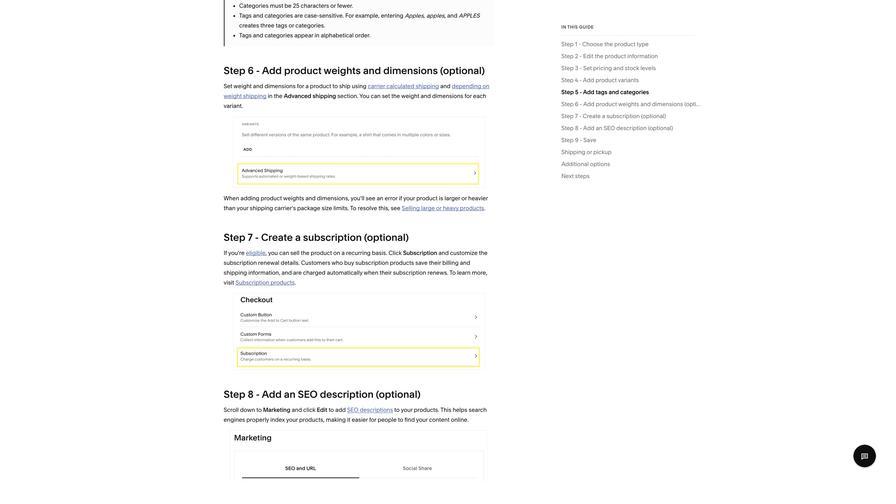 Task type: describe. For each thing, give the bounding box(es) containing it.
eligible link
[[246, 249, 266, 256]]

than
[[224, 205, 236, 212]]

section. you can set the weight and dimensions for each variant.
[[224, 92, 487, 109]]

or up the sensitive. in the left top of the page
[[331, 2, 336, 9]]

0 vertical spatial an
[[596, 124, 603, 132]]

- for the "step 3 - set pricing and stock levels" "link"
[[580, 65, 582, 72]]

step 6 - add product weights and dimensions (optional) link
[[562, 99, 710, 111]]

1 horizontal spatial tags
[[596, 89, 608, 96]]

step 1 - choose the product type link
[[562, 39, 649, 51]]

subscription inside the step 7 - create a subscription (optional) link
[[607, 113, 640, 120]]

characters
[[301, 2, 329, 9]]

content
[[429, 416, 450, 423]]

1 horizontal spatial subscription
[[403, 249, 437, 256]]

weight inside depending on weight shipping
[[224, 92, 242, 99]]

a up sell
[[295, 231, 301, 243]]

steps
[[575, 172, 590, 180]]

information
[[628, 53, 658, 60]]

- for step 8 - add an seo description (optional) link on the right
[[580, 124, 582, 132]]

subscription down you're
[[224, 259, 257, 266]]

information,
[[248, 269, 280, 276]]

step for the "step 3 - set pricing and stock levels" "link"
[[562, 65, 574, 72]]

1 vertical spatial 7
[[248, 231, 253, 243]]

apples
[[405, 12, 424, 19]]

marketing
[[263, 406, 291, 414]]

this
[[441, 406, 452, 414]]

to inside and customize the subscription renewal details. customers who buy subscription products save their billing and shipping information, and are charged automatically when their subscription renews. to learn more, visit
[[450, 269, 456, 276]]

1 vertical spatial categories
[[265, 32, 293, 39]]

online.
[[451, 416, 469, 423]]

additional options link
[[562, 159, 611, 171]]

or down save
[[587, 148, 592, 156]]

section.
[[338, 92, 359, 99]]

advanced_shipping.png image
[[233, 116, 485, 188]]

1 vertical spatial create
[[261, 231, 293, 243]]

seo descriptions link
[[347, 406, 393, 414]]

step 9 - save
[[562, 136, 597, 144]]

step for step 1 - choose the product type link at the right top of the page
[[562, 41, 574, 48]]

add for step 4 - add product variants link
[[583, 77, 595, 84]]

stock
[[625, 65, 640, 72]]

subscription.png image
[[233, 293, 485, 370]]

1 vertical spatial their
[[380, 269, 392, 276]]

to up people
[[395, 406, 400, 414]]

down
[[240, 406, 255, 414]]

1 horizontal spatial description
[[617, 124, 647, 132]]

1 vertical spatial description
[[320, 388, 374, 400]]

additional options
[[562, 160, 611, 168]]

tags inside categories must be 25 characters or fewer. tags and categories are case-sensitive. for example, entering apples , apples , and apples creates three tags or categories. tags and categories appear in alphabetical order.
[[276, 22, 287, 29]]

products.
[[414, 406, 440, 414]]

you
[[360, 92, 370, 99]]

sensitive.
[[319, 12, 344, 19]]

apples
[[427, 12, 445, 19]]

scroll down to marketing and click edit to add seo descriptions
[[224, 406, 393, 414]]

or down is
[[436, 205, 442, 212]]

1 horizontal spatial ,
[[424, 12, 425, 19]]

for inside to your products. this helps search engines properly index your products, making it easier for people to find your content online.
[[369, 416, 377, 423]]

step 4 - add product variants
[[562, 77, 639, 84]]

weights inside when adding product weights and dimensions, you'll see an error if your product is larger or heavier than your shipping carrier's package size limits. to resolve this, see
[[283, 195, 304, 202]]

shipping
[[562, 148, 586, 156]]

to left find
[[398, 416, 404, 423]]

step for step 6 - add product weights and dimensions (optional) link
[[562, 101, 574, 108]]

options
[[590, 160, 611, 168]]

creates
[[239, 22, 259, 29]]

0 horizontal spatial for
[[297, 82, 304, 90]]

0 vertical spatial .
[[484, 205, 486, 212]]

dimensions,
[[317, 195, 350, 202]]

you
[[268, 249, 278, 256]]

billing
[[443, 259, 459, 266]]

buy
[[344, 259, 354, 266]]

to left the add
[[329, 406, 334, 414]]

set
[[382, 92, 390, 99]]

subscription up if you're eligible , you can sell the product on a recurring basis. click subscription
[[303, 231, 362, 243]]

step 2 - edit the product information link
[[562, 51, 658, 63]]

depending
[[452, 82, 481, 90]]

(optional) inside step 8 - add an seo description (optional) link
[[648, 124, 673, 132]]

0 horizontal spatial step 6 - add product weights and dimensions (optional)
[[224, 64, 485, 76]]

1
[[575, 41, 578, 48]]

a up step 8 - add an seo description (optional) link on the right
[[602, 113, 606, 120]]

in
[[562, 24, 567, 30]]

subscription products link
[[236, 279, 295, 286]]

variants
[[618, 77, 639, 84]]

1 horizontal spatial 7
[[575, 113, 578, 120]]

9
[[575, 136, 579, 144]]

renews.
[[428, 269, 449, 276]]

1 horizontal spatial weights
[[324, 64, 361, 76]]

variant.
[[224, 102, 243, 109]]

- for step 6 - add product weights and dimensions (optional) link
[[580, 101, 582, 108]]

to up properly
[[257, 406, 262, 414]]

an inside when adding product weights and dimensions, you'll see an error if your product is larger or heavier than your shipping carrier's package size limits. to resolve this, see
[[377, 195, 384, 202]]

additional
[[562, 160, 589, 168]]

next steps
[[562, 172, 590, 180]]

are inside categories must be 25 characters or fewer. tags and categories are case-sensitive. for example, entering apples , apples , and apples creates three tags or categories. tags and categories appear in alphabetical order.
[[295, 12, 303, 19]]

set weight and dimensions for a product to ship using carrier calculated shipping and
[[224, 82, 452, 90]]

package
[[297, 205, 321, 212]]

1 vertical spatial seo
[[298, 388, 318, 400]]

heavy
[[443, 205, 459, 212]]

seo_description.png image
[[230, 430, 488, 481]]

and customize the subscription renewal details. customers who buy subscription products save their billing and shipping information, and are charged automatically when their subscription renews. to learn more, visit
[[224, 249, 488, 286]]

add for step 6 - add product weights and dimensions (optional) link
[[584, 101, 595, 108]]

apples
[[459, 12, 480, 19]]

charged
[[303, 269, 326, 276]]

1 vertical spatial on
[[334, 249, 340, 256]]

visit
[[224, 279, 234, 286]]

limits.
[[334, 205, 349, 212]]

selling large or heavy products .
[[402, 205, 486, 212]]

1 vertical spatial step 8 - add an seo description (optional)
[[224, 388, 421, 400]]

step for step 2 - edit the product information link
[[562, 53, 574, 60]]

engines
[[224, 416, 245, 423]]

step 1 - choose the product type
[[562, 41, 649, 48]]

when
[[364, 269, 379, 276]]

in inside categories must be 25 characters or fewer. tags and categories are case-sensitive. for example, entering apples , apples , and apples creates three tags or categories. tags and categories appear in alphabetical order.
[[315, 32, 320, 39]]

is
[[439, 195, 443, 202]]

dimensions inside section. you can set the weight and dimensions for each variant.
[[432, 92, 464, 99]]

next
[[562, 172, 574, 180]]

0 vertical spatial their
[[429, 259, 441, 266]]

2 vertical spatial categories
[[621, 89, 649, 96]]

step for step 5 - add tags and categories link
[[562, 89, 574, 96]]

1 vertical spatial 6
[[575, 101, 579, 108]]

1 horizontal spatial step 6 - add product weights and dimensions (optional)
[[562, 101, 710, 108]]

the inside and customize the subscription renewal details. customers who buy subscription products save their billing and shipping information, and are charged automatically when their subscription renews. to learn more, visit
[[479, 249, 488, 256]]

scroll
[[224, 406, 239, 414]]

1 tags from the top
[[239, 12, 252, 19]]

shipping inside depending on weight shipping
[[243, 92, 267, 99]]

selling
[[402, 205, 420, 212]]

(optional) inside step 6 - add product weights and dimensions (optional) link
[[685, 101, 710, 108]]

on inside depending on weight shipping
[[483, 82, 490, 90]]

customers
[[301, 259, 331, 266]]

the inside step 1 - choose the product type link
[[605, 41, 613, 48]]

2
[[575, 53, 579, 60]]

0 horizontal spatial ,
[[266, 249, 267, 256]]

1 vertical spatial 8
[[248, 388, 254, 400]]

learn
[[457, 269, 471, 276]]

- for step 2 - edit the product information link
[[580, 53, 582, 60]]

order.
[[355, 32, 371, 39]]

subscription up when
[[356, 259, 389, 266]]

products inside and customize the subscription renewal details. customers who buy subscription products save their billing and shipping information, and are charged automatically when their subscription renews. to learn more, visit
[[390, 259, 414, 266]]

if
[[399, 195, 402, 202]]

carrier's
[[275, 205, 296, 212]]

0 vertical spatial categories
[[265, 12, 293, 19]]

ship
[[339, 82, 351, 90]]

subscription down save
[[393, 269, 426, 276]]

be
[[285, 2, 292, 9]]



Task type: locate. For each thing, give the bounding box(es) containing it.
save
[[584, 136, 597, 144]]

see
[[366, 195, 376, 202], [391, 205, 401, 212]]

step inside step 8 - add an seo description (optional) link
[[562, 124, 574, 132]]

your down the adding
[[237, 205, 249, 212]]

pricing
[[594, 65, 612, 72]]

0 horizontal spatial edit
[[317, 406, 327, 414]]

0 horizontal spatial can
[[279, 249, 289, 256]]

weights up carrier's
[[283, 195, 304, 202]]

details.
[[281, 259, 300, 266]]

carrier calculated shipping link
[[368, 82, 439, 90]]

a up the in the advanced shipping
[[306, 82, 309, 90]]

carrier
[[368, 82, 385, 90]]

step 4 - add product variants link
[[562, 75, 639, 87]]

0 horizontal spatial step 7 - create a subscription (optional)
[[224, 231, 409, 243]]

your down the products.
[[416, 416, 428, 423]]

and inside "link"
[[614, 65, 624, 72]]

the right 'set'
[[392, 92, 400, 99]]

edit right 'click'
[[317, 406, 327, 414]]

step 3 - set pricing and stock levels
[[562, 65, 656, 72]]

step inside the step 7 - create a subscription (optional) link
[[562, 113, 574, 120]]

a
[[306, 82, 309, 90], [602, 113, 606, 120], [295, 231, 301, 243], [342, 249, 345, 256]]

are down 25
[[295, 12, 303, 19]]

seo up it
[[347, 406, 359, 414]]

categories down the three
[[265, 32, 293, 39]]

or inside when adding product weights and dimensions, you'll see an error if your product is larger or heavier than your shipping carrier's package size limits. to resolve this, see
[[462, 195, 467, 202]]

2 vertical spatial seo
[[347, 406, 359, 414]]

add
[[262, 64, 282, 76], [583, 77, 595, 84], [583, 89, 595, 96], [584, 101, 595, 108], [584, 124, 595, 132], [262, 388, 282, 400]]

step 7 - create a subscription (optional) up if you're eligible , you can sell the product on a recurring basis. click subscription
[[224, 231, 409, 243]]

for down the seo descriptions link at the bottom of page
[[369, 416, 377, 423]]

1 horizontal spatial for
[[369, 416, 377, 423]]

- for the step 7 - create a subscription (optional) link
[[579, 113, 582, 120]]

shipping
[[416, 82, 439, 90], [243, 92, 267, 99], [313, 92, 336, 99], [250, 205, 273, 212], [224, 269, 247, 276]]

the inside step 2 - edit the product information link
[[595, 53, 604, 60]]

see down the error
[[391, 205, 401, 212]]

add
[[335, 406, 346, 414]]

depending on weight shipping link
[[224, 82, 490, 99]]

for up the in the advanced shipping
[[297, 82, 304, 90]]

- for step 4 - add product variants link
[[580, 77, 582, 84]]

can down carrier
[[371, 92, 381, 99]]

categories down must
[[265, 12, 293, 19]]

their up renews.
[[429, 259, 441, 266]]

click
[[303, 406, 316, 414]]

- for step 5 - add tags and categories link
[[580, 89, 582, 96]]

seo
[[604, 124, 615, 132], [298, 388, 318, 400], [347, 406, 359, 414]]

weight inside section. you can set the weight and dimensions for each variant.
[[401, 92, 420, 99]]

products down 'heavier'
[[460, 205, 484, 212]]

subscription products .
[[236, 279, 296, 286]]

1 vertical spatial an
[[377, 195, 384, 202]]

renewal
[[258, 259, 280, 266]]

1 horizontal spatial on
[[483, 82, 490, 90]]

easier
[[352, 416, 368, 423]]

pickup
[[594, 148, 612, 156]]

index
[[270, 416, 285, 423]]

set up variant.
[[224, 82, 232, 90]]

their
[[429, 259, 441, 266], [380, 269, 392, 276]]

. down 'heavier'
[[484, 205, 486, 212]]

2 vertical spatial for
[[369, 416, 377, 423]]

step for step 9 - save link
[[562, 136, 574, 144]]

you're
[[228, 249, 245, 256]]

or left "categories."
[[289, 22, 294, 29]]

- for step 9 - save link
[[580, 136, 582, 144]]

0 horizontal spatial on
[[334, 249, 340, 256]]

0 horizontal spatial subscription
[[236, 279, 269, 286]]

0 horizontal spatial seo
[[298, 388, 318, 400]]

step 5 - add tags and categories link
[[562, 87, 649, 99]]

the left 'advanced'
[[274, 92, 283, 99]]

0 horizontal spatial 8
[[248, 388, 254, 400]]

0 horizontal spatial tags
[[276, 22, 287, 29]]

2 horizontal spatial ,
[[445, 12, 446, 19]]

add for step 8 - add an seo description (optional) link on the right
[[584, 124, 595, 132]]

shipping or pickup
[[562, 148, 612, 156]]

set inside "link"
[[584, 65, 592, 72]]

tags
[[239, 12, 252, 19], [239, 32, 252, 39]]

1 horizontal spatial products
[[390, 259, 414, 266]]

1 horizontal spatial 8
[[575, 124, 579, 132]]

description down the step 7 - create a subscription (optional) link
[[617, 124, 647, 132]]

advanced
[[284, 92, 311, 99]]

tags up creates
[[239, 12, 252, 19]]

their right when
[[380, 269, 392, 276]]

0 vertical spatial 7
[[575, 113, 578, 120]]

1 vertical spatial in
[[268, 92, 273, 99]]

properly
[[247, 416, 269, 423]]

to inside when adding product weights and dimensions, you'll see an error if your product is larger or heavier than your shipping carrier's package size limits. to resolve this, see
[[350, 205, 357, 212]]

tags down creates
[[239, 32, 252, 39]]

0 horizontal spatial weights
[[283, 195, 304, 202]]

0 vertical spatial for
[[297, 82, 304, 90]]

next steps link
[[562, 171, 590, 183]]

case-
[[304, 12, 319, 19]]

1 horizontal spatial their
[[429, 259, 441, 266]]

the right sell
[[301, 249, 310, 256]]

1 horizontal spatial create
[[583, 113, 601, 120]]

step inside step 4 - add product variants link
[[562, 77, 574, 84]]

shipping inside and customize the subscription renewal details. customers who buy subscription products save their billing and shipping information, and are charged automatically when their subscription renews. to learn more, visit
[[224, 269, 247, 276]]

8 up "9"
[[575, 124, 579, 132]]

step inside step 2 - edit the product information link
[[562, 53, 574, 60]]

0 vertical spatial on
[[483, 82, 490, 90]]

weight
[[234, 82, 252, 90], [224, 92, 242, 99], [401, 92, 420, 99]]

or right the "larger"
[[462, 195, 467, 202]]

an up save
[[596, 124, 603, 132]]

(optional) inside the step 7 - create a subscription (optional) link
[[641, 113, 666, 120]]

subscription up save
[[403, 249, 437, 256]]

edit right 2
[[584, 53, 594, 60]]

if
[[224, 249, 227, 256]]

0 horizontal spatial an
[[284, 388, 296, 400]]

create up save
[[583, 113, 601, 120]]

shipping inside when adding product weights and dimensions, you'll see an error if your product is larger or heavier than your shipping carrier's package size limits. to resolve this, see
[[250, 205, 273, 212]]

shipping or pickup link
[[562, 147, 612, 159]]

7 up "9"
[[575, 113, 578, 120]]

1 vertical spatial tags
[[596, 89, 608, 96]]

0 vertical spatial set
[[584, 65, 592, 72]]

0 vertical spatial to
[[350, 205, 357, 212]]

0 horizontal spatial description
[[320, 388, 374, 400]]

a up who
[[342, 249, 345, 256]]

7 up eligible
[[248, 231, 253, 243]]

step 7 - create a subscription (optional) link
[[562, 111, 666, 123]]

1 vertical spatial set
[[224, 82, 232, 90]]

8
[[575, 124, 579, 132], [248, 388, 254, 400]]

step 8 - add an seo description (optional) down the step 7 - create a subscription (optional) link
[[562, 124, 673, 132]]

2 horizontal spatial weights
[[619, 101, 640, 108]]

in down "categories."
[[315, 32, 320, 39]]

to down the you'll
[[350, 205, 357, 212]]

categories
[[239, 2, 269, 9]]

0 vertical spatial edit
[[584, 53, 594, 60]]

1 horizontal spatial seo
[[347, 406, 359, 414]]

, left you
[[266, 249, 267, 256]]

size
[[322, 205, 332, 212]]

0 horizontal spatial 7
[[248, 231, 253, 243]]

1 horizontal spatial .
[[484, 205, 486, 212]]

2 horizontal spatial an
[[596, 124, 603, 132]]

1 vertical spatial for
[[465, 92, 472, 99]]

to left "ship"
[[333, 82, 338, 90]]

in this guide
[[562, 24, 594, 30]]

an up this,
[[377, 195, 384, 202]]

0 vertical spatial subscription
[[403, 249, 437, 256]]

0 horizontal spatial 6
[[248, 64, 254, 76]]

the down step 1 - choose the product type link at the right top of the page
[[595, 53, 604, 60]]

when adding product weights and dimensions, you'll see an error if your product is larger or heavier than your shipping carrier's package size limits. to resolve this, see
[[224, 195, 488, 212]]

0 vertical spatial can
[[371, 92, 381, 99]]

0 horizontal spatial their
[[380, 269, 392, 276]]

step for step 8 - add an seo description (optional) link on the right
[[562, 124, 574, 132]]

you'll
[[351, 195, 365, 202]]

edit inside step 2 - edit the product information link
[[584, 53, 594, 60]]

0 horizontal spatial .
[[295, 279, 296, 286]]

appear
[[295, 32, 313, 39]]

on up each
[[483, 82, 490, 90]]

products,
[[299, 416, 325, 423]]

0 horizontal spatial see
[[366, 195, 376, 202]]

25
[[293, 2, 300, 9]]

step 6 - add product weights and dimensions (optional) up using
[[224, 64, 485, 76]]

products down click
[[390, 259, 414, 266]]

step inside step 9 - save link
[[562, 136, 574, 144]]

click
[[389, 249, 402, 256]]

1 horizontal spatial step 7 - create a subscription (optional)
[[562, 113, 666, 120]]

1 vertical spatial step 7 - create a subscription (optional)
[[224, 231, 409, 243]]

error
[[385, 195, 398, 202]]

can inside section. you can set the weight and dimensions for each variant.
[[371, 92, 381, 99]]

1 horizontal spatial step 8 - add an seo description (optional)
[[562, 124, 673, 132]]

seo up scroll down to marketing and click edit to add seo descriptions
[[298, 388, 318, 400]]

0 vertical spatial create
[[583, 113, 601, 120]]

depending on weight shipping
[[224, 82, 490, 99]]

0 vertical spatial weights
[[324, 64, 361, 76]]

0 vertical spatial seo
[[604, 124, 615, 132]]

1 vertical spatial step 6 - add product weights and dimensions (optional)
[[562, 101, 710, 108]]

weights up the step 7 - create a subscription (optional) link
[[619, 101, 640, 108]]

step 7 - create a subscription (optional) up step 8 - add an seo description (optional) link on the right
[[562, 113, 666, 120]]

1 vertical spatial .
[[295, 279, 296, 286]]

add for step 5 - add tags and categories link
[[583, 89, 595, 96]]

0 horizontal spatial to
[[350, 205, 357, 212]]

and
[[253, 12, 263, 19], [447, 12, 458, 19], [253, 32, 263, 39], [363, 64, 381, 76], [614, 65, 624, 72], [253, 82, 263, 90], [441, 82, 451, 90], [609, 89, 619, 96], [421, 92, 431, 99], [641, 101, 651, 108], [306, 195, 316, 202], [439, 249, 449, 256], [460, 259, 470, 266], [282, 269, 292, 276], [292, 406, 302, 414]]

your right if
[[404, 195, 415, 202]]

0 vertical spatial in
[[315, 32, 320, 39]]

0 vertical spatial 6
[[248, 64, 254, 76]]

2 horizontal spatial products
[[460, 205, 484, 212]]

calculated
[[387, 82, 415, 90]]

for inside section. you can set the weight and dimensions for each variant.
[[465, 92, 472, 99]]

step 8 - add an seo description (optional) up 'click'
[[224, 388, 421, 400]]

description up the add
[[320, 388, 374, 400]]

tags right the three
[[276, 22, 287, 29]]

products down information,
[[271, 279, 295, 286]]

subscription down information,
[[236, 279, 269, 286]]

(optional)
[[440, 64, 485, 76], [685, 101, 710, 108], [641, 113, 666, 120], [648, 124, 673, 132], [364, 231, 409, 243], [376, 388, 421, 400]]

2 vertical spatial weights
[[283, 195, 304, 202]]

- for step 1 - choose the product type link at the right top of the page
[[579, 41, 581, 48]]

0 horizontal spatial products
[[271, 279, 295, 286]]

0 horizontal spatial create
[[261, 231, 293, 243]]

to
[[350, 205, 357, 212], [450, 269, 456, 276]]

are inside and customize the subscription renewal details. customers who buy subscription products save their billing and shipping information, and are charged automatically when their subscription renews. to learn more, visit
[[293, 269, 302, 276]]

can left sell
[[279, 249, 289, 256]]

0 vertical spatial step 7 - create a subscription (optional)
[[562, 113, 666, 120]]

2 vertical spatial products
[[271, 279, 295, 286]]

0 vertical spatial tags
[[276, 22, 287, 29]]

on up who
[[334, 249, 340, 256]]

larger
[[445, 195, 460, 202]]

step inside step 1 - choose the product type link
[[562, 41, 574, 48]]

and inside when adding product weights and dimensions, you'll see an error if your product is larger or heavier than your shipping carrier's package size limits. to resolve this, see
[[306, 195, 316, 202]]

subscription
[[403, 249, 437, 256], [236, 279, 269, 286]]

step 5 - add tags and categories
[[562, 89, 649, 96]]

0 horizontal spatial step 8 - add an seo description (optional)
[[224, 388, 421, 400]]

0 horizontal spatial in
[[268, 92, 273, 99]]

your right the index
[[286, 416, 298, 423]]

or
[[331, 2, 336, 9], [289, 22, 294, 29], [587, 148, 592, 156], [462, 195, 467, 202], [436, 205, 442, 212]]

1 vertical spatial weights
[[619, 101, 640, 108]]

1 vertical spatial products
[[390, 259, 414, 266]]

example,
[[355, 12, 380, 19]]

5
[[575, 89, 579, 96]]

step inside step 6 - add product weights and dimensions (optional) link
[[562, 101, 574, 108]]

for down depending on the right
[[465, 92, 472, 99]]

2 vertical spatial an
[[284, 388, 296, 400]]

create up you
[[261, 231, 293, 243]]

your up find
[[401, 406, 413, 414]]

more,
[[472, 269, 488, 276]]

, left the apples
[[424, 12, 425, 19]]

subscription up step 8 - add an seo description (optional) link on the right
[[607, 113, 640, 120]]

0 vertical spatial 8
[[575, 124, 579, 132]]

step for the step 7 - create a subscription (optional) link
[[562, 113, 574, 120]]

categories
[[265, 12, 293, 19], [265, 32, 293, 39], [621, 89, 649, 96]]

making
[[326, 416, 346, 423]]

tags down step 4 - add product variants link
[[596, 89, 608, 96]]

4
[[575, 77, 578, 84]]

set right 3
[[584, 65, 592, 72]]

to down the billing
[[450, 269, 456, 276]]

to
[[333, 82, 338, 90], [257, 406, 262, 414], [329, 406, 334, 414], [395, 406, 400, 414], [398, 416, 404, 423]]

step inside the "step 3 - set pricing and stock levels" "link"
[[562, 65, 574, 72]]

this,
[[379, 205, 390, 212]]

seo down the step 7 - create a subscription (optional) link
[[604, 124, 615, 132]]

1 vertical spatial can
[[279, 249, 289, 256]]

an up marketing
[[284, 388, 296, 400]]

step inside step 5 - add tags and categories link
[[562, 89, 574, 96]]

the up step 2 - edit the product information
[[605, 41, 613, 48]]

0 horizontal spatial set
[[224, 82, 232, 90]]

sell
[[291, 249, 300, 256]]

0 vertical spatial see
[[366, 195, 376, 202]]

it
[[347, 416, 351, 423]]

the inside section. you can set the weight and dimensions for each variant.
[[392, 92, 400, 99]]

8 up down
[[248, 388, 254, 400]]

0 vertical spatial products
[[460, 205, 484, 212]]

. down details.
[[295, 279, 296, 286]]

1 vertical spatial see
[[391, 205, 401, 212]]

see up resolve on the top left of the page
[[366, 195, 376, 202]]

type
[[637, 41, 649, 48]]

1 horizontal spatial 6
[[575, 101, 579, 108]]

basis.
[[372, 249, 387, 256]]

in the advanced shipping
[[267, 92, 336, 99]]

1 vertical spatial tags
[[239, 32, 252, 39]]

the right customize
[[479, 249, 488, 256]]

1 horizontal spatial edit
[[584, 53, 594, 60]]

1 horizontal spatial see
[[391, 205, 401, 212]]

1 horizontal spatial can
[[371, 92, 381, 99]]

weights up "ship"
[[324, 64, 361, 76]]

in left 'advanced'
[[268, 92, 273, 99]]

0 vertical spatial are
[[295, 12, 303, 19]]

1 vertical spatial to
[[450, 269, 456, 276]]

and inside section. you can set the weight and dimensions for each variant.
[[421, 92, 431, 99]]

2 tags from the top
[[239, 32, 252, 39]]

resolve
[[358, 205, 377, 212]]

helps
[[453, 406, 468, 414]]

the
[[605, 41, 613, 48], [595, 53, 604, 60], [274, 92, 283, 99], [392, 92, 400, 99], [301, 249, 310, 256], [479, 249, 488, 256]]

step for step 4 - add product variants link
[[562, 77, 574, 84]]

recurring
[[346, 249, 371, 256]]

1 horizontal spatial to
[[450, 269, 456, 276]]

, left apples
[[445, 12, 446, 19]]

- inside "link"
[[580, 65, 582, 72]]

are down details.
[[293, 269, 302, 276]]

step 6 - add product weights and dimensions (optional) down variants
[[562, 101, 710, 108]]

descriptions
[[360, 406, 393, 414]]

categories up step 6 - add product weights and dimensions (optional) link
[[621, 89, 649, 96]]

using
[[352, 82, 367, 90]]

2 horizontal spatial for
[[465, 92, 472, 99]]



Task type: vqa. For each thing, say whether or not it's contained in the screenshot.
"Weglot."
no



